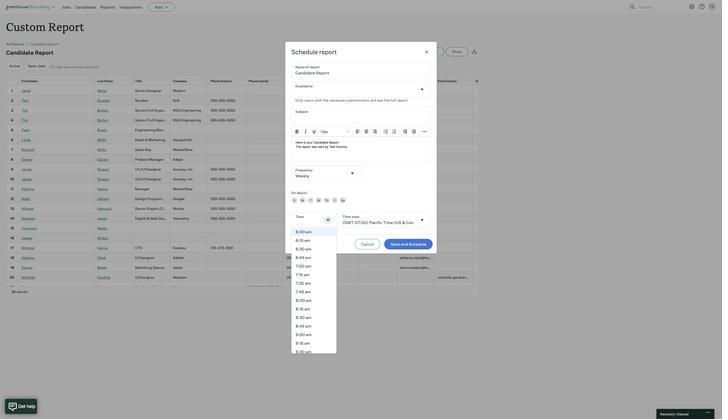 Task type: describe. For each thing, give the bounding box(es) containing it.
marketing for apple
[[135, 266, 152, 270]]

w
[[317, 199, 320, 203]]

ux/ui designer for 10
[[135, 177, 161, 182]]

digital
[[135, 217, 146, 221]]

14
[[10, 217, 14, 221]]

on day(s)
[[292, 191, 307, 195]]

rsa for 4
[[173, 118, 180, 123]]

7:45
[[296, 290, 304, 295]]

5427x7526
[[265, 286, 284, 290]]

5555 for 4
[[227, 118, 235, 123]]

16 cell
[[6, 233, 19, 243]]

859-
[[298, 276, 306, 280]]

michael link for 17
[[22, 246, 34, 251]]

garcia link for manager
[[97, 187, 108, 191]]

save
[[391, 242, 400, 247]]

6:00 am option
[[292, 228, 337, 237]]

tim for 4
[[22, 118, 28, 123]]

20 cell
[[6, 272, 19, 282]]

add button
[[148, 3, 175, 12]]

sharpay
[[22, 217, 35, 221]]

senior graphic designer morley
[[135, 207, 184, 211]]

(other) for email (other)
[[485, 79, 495, 83]]

5555 for 13
[[227, 207, 235, 211]]

rogersjacob798@mail.com for 10
[[400, 177, 445, 182]]

zach link
[[22, 128, 30, 132]]

miller for sales rep
[[97, 148, 106, 152]]

0 horizontal spatial company
[[22, 227, 37, 231]]

anyway, inc. for 10
[[173, 177, 194, 182]]

first name
[[22, 79, 38, 83]]

gardner link
[[97, 276, 111, 280]]

burton link for 4
[[97, 118, 109, 123]]

results
[[16, 290, 28, 294]]

janet
[[22, 89, 31, 93]]

3684578000
[[287, 138, 309, 142]]

0 vertical spatial company
[[173, 79, 187, 83]]

dummy link
[[97, 99, 110, 103]]

users
[[304, 98, 314, 103]]

0 vertical spatial marketing
[[149, 138, 166, 142]]

candidate report link
[[30, 42, 59, 46]]

0 vertical spatial candidate
[[30, 42, 47, 46]]

215-472-2561
[[211, 246, 233, 251]]

0 vertical spatial graphic
[[147, 207, 160, 211]]

6:30
[[296, 247, 305, 252]]

9:00
[[296, 333, 305, 338]]

12px toolbar
[[292, 127, 353, 137]]

8:45 am
[[296, 324, 312, 329]]

schedule for schedule report
[[292, 48, 318, 56]]

7:30 am option
[[292, 280, 337, 288]]

senior for 4
[[135, 118, 146, 123]]

(work) for email (work)
[[447, 79, 457, 83]]

list box containing 6:00 am
[[292, 228, 337, 420]]

clark link
[[97, 256, 106, 260]]

am for 9:15 am
[[304, 341, 310, 346]]

0 vertical spatial candidate report
[[30, 42, 59, 46]]

specialist for apple
[[153, 266, 169, 270]]

michael link for 7
[[22, 148, 34, 152]]

testdummy@gmail.com
[[400, 99, 440, 103]]

adriana
[[22, 256, 34, 260]]

6:15 am
[[296, 238, 310, 243]]

cto
[[135, 246, 143, 251]]

13
[[10, 207, 14, 211]]

0 horizontal spatial reports
[[11, 42, 24, 46]]

patricia link
[[22, 187, 34, 191]]

1 vertical spatial candidate
[[6, 49, 34, 56]]

senior civil engineer for 3
[[135, 108, 169, 113]]

open
[[28, 64, 37, 68]]

inc. for 10
[[188, 177, 194, 182]]

all reports
[[6, 42, 24, 46]]

miller link for head of marketing
[[97, 138, 106, 142]]

toggle flyout image
[[420, 218, 425, 223]]

9:00 am option
[[292, 331, 337, 340]]

m
[[301, 199, 304, 203]]

8:30 am option
[[292, 314, 337, 322]]

garcia for manager
[[97, 187, 108, 191]]

recently viewed
[[660, 413, 689, 417]]

555-555-5555 for 14
[[211, 217, 235, 221]]

rogersjacob798@mail.com for 9
[[400, 167, 445, 172]]

8145
[[306, 276, 314, 280]]

inc. for 9
[[188, 167, 194, 172]]

am for 6:15 am
[[304, 238, 310, 243]]

0 vertical spatial report
[[319, 48, 337, 56]]

4 senior from the top
[[135, 207, 146, 211]]

ui for gardner
[[135, 276, 139, 280]]

engineering for 3
[[181, 108, 201, 113]]

row containing 18
[[6, 253, 723, 263]]

save and schedule
[[391, 242, 427, 247]]

17
[[10, 246, 14, 251]]

tim link for 4
[[22, 118, 28, 123]]

design program manager
[[135, 197, 177, 201]]

12px group
[[292, 127, 431, 137]]

9:30 am option
[[292, 348, 337, 357]]

36
[[11, 290, 16, 294]]

phone for phone (mobile)
[[287, 79, 296, 83]]

adobe
[[173, 256, 184, 260]]

(skype)
[[334, 79, 346, 83]]

program
[[147, 197, 162, 201]]

597-
[[287, 148, 294, 152]]

1 horizontal spatial jobs
[[62, 5, 71, 10]]

row containing 21
[[6, 282, 723, 292]]

schedule button
[[416, 47, 444, 56]]

6:00
[[296, 230, 305, 235]]

6:45 am option
[[292, 254, 337, 262]]

5555 for 9
[[227, 167, 235, 172]]

21 cell
[[6, 282, 19, 292]]

timburton1006@gmail.com for 3
[[400, 108, 446, 113]]

1
[[12, 89, 13, 93]]

row containing 6
[[6, 135, 723, 144]]

integrations link
[[120, 5, 142, 10]]

7:15 am option
[[292, 271, 337, 280]]

8:45 am option
[[292, 322, 337, 331]]

8
[[11, 158, 13, 162]]

row containing first name
[[6, 76, 723, 87]]

8:45
[[296, 324, 305, 329]]

row containing 4
[[6, 115, 723, 125]]

row containing 8
[[6, 154, 723, 164]]

cancel
[[361, 242, 374, 247]]

row containing 13
[[6, 204, 723, 213]]

tyler link
[[22, 286, 30, 290]]

t
[[310, 199, 312, 203]]

wilson link
[[97, 236, 109, 241]]

last
[[97, 79, 104, 83]]

7:30 am
[[296, 281, 311, 286]]

senior designer
[[135, 89, 162, 93]]

7:45 am
[[296, 290, 311, 295]]

senior civil engineer for 4
[[135, 118, 169, 123]]

am for 7:00 am
[[306, 264, 311, 269]]

email for email (personal)
[[400, 79, 408, 83]]

cancel button
[[355, 239, 381, 250]]

ux/ui for 10
[[135, 177, 146, 182]]

digital & web graphic designer
[[135, 217, 187, 221]]

36 results
[[11, 290, 28, 294]]

configure image
[[689, 4, 695, 10]]

wong
[[97, 89, 107, 93]]

ui for clark
[[135, 256, 139, 260]]

(439)-859-8145
[[287, 276, 314, 280]]

test link
[[22, 99, 29, 103]]

share button
[[446, 47, 469, 56]]

2269455250
[[287, 187, 308, 191]]

row containing 3
[[6, 105, 723, 115]]

designer for 20
[[139, 276, 154, 280]]

1 cell
[[6, 85, 19, 95]]

1 horizontal spatial toggle flyout image
[[350, 171, 355, 176]]

rep
[[145, 148, 151, 152]]

am for 9:30 am
[[306, 350, 312, 355]]

3 toolbar from the left
[[400, 127, 420, 137]]

title
[[135, 79, 142, 83]]

20
[[10, 276, 15, 280]]

save and schedule button
[[385, 239, 433, 250]]

row containing 12
[[6, 194, 723, 204]]

modern
[[173, 89, 186, 93]]

designer for 1
[[147, 89, 162, 93]]

am for 7:30 am
[[305, 281, 311, 286]]

8:15 am option
[[292, 305, 337, 314]]

jacob link for 9
[[22, 167, 32, 172]]

specialist for oracle
[[153, 286, 169, 290]]

name for first name
[[29, 79, 38, 83]]

9 cell
[[6, 164, 19, 174]]

12
[[10, 197, 14, 201]]

6:15 am option
[[292, 237, 337, 245]]

7:30
[[296, 281, 304, 286]]

3
[[11, 108, 13, 113]]

Only users with the necessary permissions will see the full report field
[[292, 82, 431, 104]]

7:15 am
[[296, 273, 310, 278]]

donna.baker@hotmail.com
[[400, 266, 445, 270]]

marketwise for sales rep
[[173, 148, 193, 152]]

5555 for 14
[[227, 217, 235, 221]]

555-555-5555 for 3
[[211, 108, 235, 113]]

row containing 7
[[6, 144, 723, 154]]

555-555-5555 for 9
[[211, 167, 235, 172]]

noah link
[[22, 197, 30, 201]]

row containing 14
[[6, 213, 723, 223]]

tim for 3
[[22, 108, 28, 113]]

ahmed
[[22, 207, 33, 211]]

candidates link
[[75, 5, 96, 10]]

8:00 am
[[296, 298, 312, 304]]

555-555-5555 for 13
[[211, 207, 235, 211]]

row containing 10
[[6, 174, 723, 184]]

adept
[[173, 158, 183, 162]]

manager up design
[[135, 187, 150, 191]]

dummy
[[97, 99, 110, 103]]

email for email (other)
[[476, 79, 484, 83]]

am for 7:15 am
[[304, 273, 310, 278]]

omkar@adept.ai cell
[[397, 154, 435, 164]]

none field toggle flyout
[[339, 213, 431, 228]]

&
[[147, 217, 149, 221]]

senior for 3
[[135, 108, 146, 113]]

roberts
[[97, 286, 110, 290]]



Task type: locate. For each thing, give the bounding box(es) containing it.
1 vertical spatial reports
[[11, 42, 24, 46]]

2 jacob from the top
[[22, 177, 32, 182]]

20 row from the top
[[6, 263, 723, 272]]

download image
[[472, 48, 478, 54]]

tim up zach
[[22, 118, 28, 123]]

greenhouse recruiting image
[[6, 4, 52, 10]]

0 vertical spatial civil
[[147, 108, 154, 113]]

2 ux/ui designer from the top
[[135, 177, 161, 182]]

day(s)
[[297, 191, 307, 195]]

tim link down test
[[22, 108, 28, 113]]

12 cell
[[6, 194, 19, 204]]

senior civil engineer down student
[[135, 108, 169, 113]]

am for 8:45 am
[[306, 324, 312, 329]]

anyway, up google
[[173, 177, 187, 182]]

engineering up of
[[135, 128, 155, 132]]

the left full
[[384, 98, 390, 103]]

1 5555 from the top
[[227, 99, 235, 103]]

tim down test
[[22, 108, 28, 113]]

21 row from the top
[[6, 272, 723, 282]]

marketwise for manager
[[173, 187, 193, 191]]

1 horizontal spatial (other)
[[485, 79, 495, 83]]

senior up engineering manager
[[135, 118, 146, 123]]

burton for 4
[[97, 118, 109, 123]]

report down custom report
[[48, 42, 59, 46]]

0 vertical spatial engineering
[[181, 108, 201, 113]]

jobs left candidates link
[[62, 5, 71, 10]]

jacob link
[[22, 167, 32, 172], [22, 177, 32, 182]]

11 row from the top
[[6, 174, 723, 184]]

1 vertical spatial miller link
[[97, 148, 106, 152]]

1 rogers from the top
[[97, 167, 109, 172]]

0 vertical spatial ui designer
[[135, 256, 154, 260]]

burton
[[97, 108, 109, 113], [97, 118, 109, 123]]

2 burton from the top
[[97, 118, 109, 123]]

tim link for 3
[[22, 108, 28, 113]]

rsa engineering for 4
[[173, 118, 201, 123]]

1 rsa from the top
[[173, 108, 180, 113]]

1 vertical spatial burton link
[[97, 118, 109, 123]]

michael up adriana
[[22, 246, 34, 251]]

senior up the digital
[[135, 207, 146, 211]]

5
[[11, 128, 13, 132]]

1 ux/ui designer from the top
[[135, 167, 161, 172]]

am inside option
[[305, 290, 311, 295]]

list box
[[292, 228, 337, 420]]

james
[[22, 236, 32, 241]]

am down 001-157-278-6653x014
[[304, 273, 310, 278]]

1 vertical spatial specialist
[[153, 286, 169, 290]]

5555 for 2
[[227, 99, 235, 103]]

first
[[22, 79, 28, 83]]

0 vertical spatial rogers link
[[97, 167, 109, 172]]

597-971-4389
[[287, 148, 310, 152]]

0 horizontal spatial email
[[400, 79, 408, 83]]

9:30
[[296, 350, 305, 355]]

1 vertical spatial ux/ui
[[135, 177, 146, 182]]

2 senior civil engineer from the top
[[135, 118, 169, 123]]

engineer for 3
[[154, 108, 169, 113]]

9:15 am option
[[292, 340, 337, 348]]

with
[[315, 98, 322, 103]]

civil for 3
[[147, 108, 154, 113]]

engineering for 4
[[181, 118, 201, 123]]

reports right all
[[11, 42, 24, 46]]

product manager
[[135, 158, 164, 162]]

row containing 17
[[6, 243, 723, 253]]

1 horizontal spatial company
[[173, 79, 187, 83]]

5555 for 12
[[227, 197, 235, 201]]

5555 for 3
[[227, 108, 235, 113]]

candidate report down custom report
[[30, 42, 59, 46]]

2 5555 from the top
[[227, 108, 235, 113]]

civil up engineering manager
[[147, 118, 154, 123]]

senior down the title
[[135, 89, 146, 93]]

0 horizontal spatial jobs
[[38, 64, 46, 68]]

am right the 8:15
[[304, 307, 310, 312]]

8:30
[[296, 316, 305, 321]]

1 anyway, from the top
[[173, 167, 187, 172]]

row containing 15
[[6, 223, 723, 233]]

candidate report
[[30, 42, 59, 46], [6, 49, 54, 56]]

9
[[11, 167, 13, 172]]

2 engineer from the top
[[154, 118, 169, 123]]

am right the 7:00
[[306, 264, 311, 269]]

garcia for cto
[[97, 246, 108, 251]]

0 vertical spatial michael
[[22, 148, 34, 152]]

0 vertical spatial specialist
[[153, 266, 169, 270]]

1 vertical spatial jacob link
[[22, 177, 32, 182]]

company up modern
[[173, 79, 187, 83]]

(work) for phone (work)
[[259, 79, 269, 83]]

2 rsa from the top
[[173, 118, 180, 123]]

phone (work)
[[249, 79, 269, 83]]

1 horizontal spatial report
[[397, 98, 408, 103]]

tim
[[22, 108, 28, 113], [22, 118, 28, 123]]

2 cell
[[6, 95, 19, 105]]

6:15
[[296, 238, 304, 243]]

4 555-555-5555 from the top
[[211, 167, 235, 172]]

1 michael link from the top
[[22, 148, 34, 152]]

marketing specialist for apple
[[135, 266, 169, 270]]

0 horizontal spatial report
[[319, 48, 337, 56]]

phone for phone (skype)
[[324, 79, 334, 83]]

2 marketing specialist from the top
[[135, 286, 169, 290]]

None field
[[292, 166, 361, 181], [292, 213, 337, 228], [339, 213, 431, 228], [292, 166, 361, 181], [292, 213, 337, 228]]

am right 6:30
[[306, 247, 312, 252]]

rsa for 3
[[173, 108, 180, 113]]

1 miller link from the top
[[97, 138, 106, 142]]

1 vertical spatial jobs
[[38, 64, 46, 68]]

rogers link up harlow link on the left top of page
[[97, 177, 109, 182]]

None text field
[[292, 63, 431, 78], [296, 89, 298, 95], [292, 108, 431, 123], [292, 213, 324, 228], [339, 213, 418, 228], [292, 63, 431, 78], [296, 89, 298, 95], [292, 108, 431, 123], [292, 213, 324, 228], [339, 213, 418, 228]]

18 cell
[[6, 253, 19, 263]]

anyway, down the adept
[[173, 167, 187, 172]]

1 row from the top
[[6, 76, 723, 87]]

1 vertical spatial report
[[397, 98, 408, 103]]

the
[[323, 98, 329, 103], [384, 98, 390, 103]]

1 vertical spatial anyway,
[[173, 177, 187, 182]]

td button
[[708, 3, 716, 11]]

3 senior from the top
[[135, 118, 146, 123]]

2 vertical spatial report
[[35, 49, 54, 56]]

1 phone from the left
[[211, 79, 220, 83]]

845-366-5427x7526
[[249, 286, 284, 290]]

designer for 9
[[146, 167, 161, 172]]

0 vertical spatial rogers
[[97, 167, 109, 172]]

1 vertical spatial graphic
[[158, 217, 171, 221]]

1 vertical spatial rsa engineering
[[173, 118, 201, 123]]

0 vertical spatial reports
[[100, 5, 115, 10]]

report down candidate report "link"
[[35, 49, 54, 56]]

jacob for 10
[[22, 177, 32, 182]]

designer for 18
[[139, 256, 154, 260]]

2 burton link from the top
[[97, 118, 109, 123]]

report down jobs link
[[48, 19, 84, 34]]

brock
[[97, 128, 107, 132]]

4389
[[301, 148, 310, 152]]

th
[[325, 199, 329, 203]]

1 vertical spatial miller
[[97, 148, 106, 152]]

am right 6:00
[[306, 230, 312, 235]]

19 cell
[[6, 263, 19, 272]]

row containing 5
[[6, 125, 723, 135]]

1 (other) from the left
[[372, 79, 383, 83]]

2 anyway, from the top
[[173, 177, 187, 182]]

email (other)
[[476, 79, 495, 83]]

am right the 8:30
[[306, 316, 312, 321]]

1 michael from the top
[[22, 148, 34, 152]]

graphic right web in the bottom left of the page
[[158, 217, 171, 221]]

8:00 am option
[[292, 297, 337, 305]]

designer for 10
[[146, 177, 161, 182]]

student
[[135, 99, 148, 103]]

0 vertical spatial anyway, inc.
[[173, 167, 194, 172]]

9:15
[[296, 341, 304, 346]]

2 miller from the top
[[97, 148, 106, 152]]

miller link down brock
[[97, 138, 106, 142]]

1 miller from the top
[[97, 138, 106, 142]]

6653x014
[[309, 266, 326, 270]]

0 vertical spatial engineer
[[154, 108, 169, 113]]

engineer
[[154, 108, 169, 113], [154, 118, 169, 123]]

baker link
[[97, 266, 107, 270]]

ahmed link
[[22, 207, 33, 211]]

rogers down "savant"
[[97, 167, 109, 172]]

timburton1006@gmail.com for 4
[[400, 118, 446, 123]]

designer
[[147, 89, 162, 93], [146, 167, 161, 172], [146, 177, 161, 182], [160, 207, 175, 211], [172, 217, 187, 221], [139, 256, 154, 260], [139, 276, 154, 280]]

on
[[292, 191, 296, 195]]

16 row from the top
[[6, 223, 723, 233]]

14 row from the top
[[6, 204, 723, 213]]

0 vertical spatial tim link
[[22, 108, 28, 113]]

2 vertical spatial marketing
[[135, 286, 152, 290]]

adriana link
[[22, 256, 34, 260]]

reports link
[[100, 5, 115, 10]]

integrations
[[120, 5, 142, 10]]

jobs right open on the top of the page
[[38, 64, 46, 68]]

555-555-5555 for 10
[[211, 177, 235, 182]]

8:00
[[296, 298, 305, 304]]

specialist left 'oracle'
[[153, 286, 169, 290]]

engineering up designhub
[[181, 118, 201, 123]]

rsa engineering up designhub
[[173, 118, 201, 123]]

2 the from the left
[[384, 98, 390, 103]]

engineering
[[181, 108, 201, 113], [181, 118, 201, 123], [135, 128, 155, 132]]

17 row from the top
[[6, 233, 723, 243]]

senior down student
[[135, 108, 146, 113]]

ux/ui up design
[[135, 177, 146, 182]]

company link
[[22, 227, 37, 231]]

name for last name
[[104, 79, 113, 83]]

am inside "option"
[[306, 264, 311, 269]]

278-
[[301, 266, 309, 270]]

0 vertical spatial miller link
[[97, 138, 106, 142]]

manager
[[156, 128, 171, 132], [149, 158, 164, 162], [135, 187, 150, 191], [163, 197, 177, 201]]

1 tim link from the top
[[22, 108, 28, 113]]

anyway, inc. up google
[[173, 177, 194, 182]]

1 vertical spatial garcia
[[97, 246, 108, 251]]

cell
[[208, 85, 246, 95], [246, 85, 284, 95], [284, 85, 322, 95], [322, 85, 359, 95], [359, 85, 397, 95], [435, 85, 473, 95], [473, 85, 511, 95], [246, 95, 284, 105], [284, 95, 322, 105], [322, 95, 359, 105], [359, 95, 397, 105], [435, 95, 473, 105], [473, 95, 511, 105], [246, 105, 284, 115], [284, 105, 322, 115], [322, 105, 359, 115], [359, 105, 397, 115], [435, 105, 473, 115], [473, 105, 511, 115], [246, 115, 284, 125], [284, 115, 322, 125], [322, 115, 359, 125], [359, 115, 397, 125], [435, 115, 473, 125], [473, 115, 511, 125], [170, 125, 208, 135], [208, 125, 246, 135], [246, 125, 284, 135], [284, 125, 322, 135], [322, 125, 359, 135], [359, 125, 397, 135], [397, 125, 435, 135], [435, 125, 473, 135], [473, 125, 511, 135], [208, 135, 246, 144], [246, 135, 284, 144], [322, 135, 359, 144], [359, 135, 397, 144], [435, 135, 473, 144], [473, 135, 511, 144], [208, 144, 246, 154], [246, 144, 284, 154], [322, 144, 359, 154], [359, 144, 397, 154], [435, 144, 473, 154], [473, 144, 511, 154], [208, 154, 246, 164], [246, 154, 284, 164], [284, 154, 322, 164], [322, 154, 359, 164], [359, 154, 397, 164], [435, 154, 473, 164], [473, 154, 511, 164], [246, 164, 284, 174], [284, 164, 322, 174], [322, 164, 359, 174], [359, 164, 397, 174], [435, 164, 473, 174], [473, 164, 511, 174], [246, 174, 284, 184], [284, 174, 322, 184], [322, 174, 359, 184], [359, 174, 397, 184], [435, 174, 473, 184], [473, 174, 511, 184], [208, 184, 246, 194], [246, 184, 284, 194], [322, 184, 359, 194], [359, 184, 397, 194], [435, 184, 473, 194], [473, 184, 511, 194], [246, 194, 284, 204], [284, 194, 322, 204], [322, 194, 359, 204], [359, 194, 397, 204], [435, 194, 473, 204], [473, 194, 511, 204], [246, 204, 284, 213], [284, 204, 322, 213], [322, 204, 359, 213], [359, 204, 397, 213], [435, 204, 473, 213], [473, 204, 511, 213], [246, 213, 284, 223], [284, 213, 322, 223], [322, 213, 359, 223], [359, 213, 397, 223], [435, 213, 473, 223], [473, 213, 511, 223], [132, 223, 170, 233], [170, 223, 208, 233], [208, 223, 246, 233], [246, 223, 284, 233], [284, 223, 322, 233], [322, 223, 359, 233], [359, 223, 397, 233], [397, 223, 435, 233], [435, 223, 473, 233], [473, 223, 511, 233], [132, 233, 170, 243], [170, 233, 208, 243], [208, 233, 246, 243], [246, 233, 284, 243], [284, 233, 322, 243], [322, 233, 359, 243], [359, 233, 397, 243], [397, 233, 435, 243], [435, 233, 473, 243], [473, 233, 511, 243], [246, 243, 284, 253], [284, 243, 322, 253], [322, 243, 359, 253], [359, 243, 397, 253], [435, 243, 473, 253], [473, 243, 511, 253], [208, 253, 246, 263], [246, 253, 284, 263], [322, 253, 359, 263], [359, 253, 397, 263], [435, 253, 473, 263], [473, 253, 511, 263], [208, 263, 246, 272], [246, 263, 284, 272], [322, 263, 359, 272], [359, 263, 397, 272], [435, 263, 473, 272], [473, 263, 511, 272], [208, 272, 246, 282], [246, 272, 284, 282], [322, 272, 359, 282], [359, 272, 397, 282], [397, 272, 435, 282], [473, 272, 511, 282], [208, 282, 246, 292], [284, 282, 322, 292], [322, 282, 359, 292], [359, 282, 397, 292], [397, 282, 435, 292], [435, 282, 473, 292], [473, 282, 511, 292]]

1 vertical spatial marketing specialist
[[135, 286, 169, 290]]

(mobile)
[[297, 79, 309, 83]]

0 vertical spatial burton
[[97, 108, 109, 113]]

name down jones
[[97, 227, 107, 231]]

2 garcia link from the top
[[97, 246, 108, 251]]

2 horizontal spatial toggle flyout image
[[420, 87, 425, 92]]

0 vertical spatial jobs
[[62, 5, 71, 10]]

head
[[135, 138, 144, 142]]

burton link down dummy
[[97, 108, 109, 113]]

157-
[[294, 266, 301, 270]]

1 jacob from the top
[[22, 167, 32, 172]]

(831)-
[[287, 256, 297, 260]]

civil for 4
[[147, 118, 154, 123]]

rogers link for 9
[[97, 167, 109, 172]]

test
[[22, 99, 29, 103]]

rogers up harlow link on the left top of page
[[97, 177, 109, 182]]

0 vertical spatial rsa
[[173, 108, 180, 113]]

miller link for sales rep
[[97, 148, 106, 152]]

2 vertical spatial engineering
[[135, 128, 155, 132]]

1 burton link from the top
[[97, 108, 109, 113]]

14 cell
[[6, 213, 19, 223]]

toolbar
[[353, 127, 381, 137], [381, 127, 400, 137], [400, 127, 420, 137]]

1 senior civil engineer from the top
[[135, 108, 169, 113]]

patricia.garcia@mail.com
[[400, 187, 442, 191]]

marketwise up google
[[173, 187, 193, 191]]

am down 8145
[[305, 281, 311, 286]]

of
[[145, 138, 148, 142]]

michael link up omkar "link"
[[22, 148, 34, 152]]

1 the from the left
[[323, 98, 329, 103]]

rsa
[[173, 108, 180, 113], [173, 118, 180, 123]]

15 cell
[[6, 223, 19, 233]]

555-555-5555 for 4
[[211, 118, 235, 123]]

add
[[155, 5, 163, 10]]

burton down dummy
[[97, 108, 109, 113]]

3 row from the top
[[6, 95, 723, 105]]

michael for 7
[[22, 148, 34, 152]]

garcia link up harlow
[[97, 187, 108, 191]]

rogers for 10
[[97, 177, 109, 182]]

0 vertical spatial ux/ui
[[135, 167, 146, 172]]

2 tim link from the top
[[22, 118, 28, 123]]

1 vertical spatial rsa
[[173, 118, 180, 123]]

1 vertical spatial senior civil engineer
[[135, 118, 169, 123]]

phone for phone (home)
[[211, 79, 220, 83]]

3 email from the left
[[476, 79, 484, 83]]

garcia link
[[97, 187, 108, 191], [97, 246, 108, 251]]

jacob link for 10
[[22, 177, 32, 182]]

7
[[11, 148, 13, 152]]

1 vertical spatial timburton1006@gmail.com
[[400, 118, 446, 123]]

7:45 am option
[[292, 288, 337, 297]]

toggle flyout image inside only users with the necessary permissions will see the full report field
[[420, 87, 425, 92]]

jacob link down omkar
[[22, 167, 32, 172]]

burton up brock
[[97, 118, 109, 123]]

zach
[[22, 128, 30, 132]]

row containing 19
[[6, 263, 723, 272]]

0 vertical spatial timburton1006@gmail.com
[[400, 108, 446, 113]]

1 vertical spatial report
[[48, 42, 59, 46]]

2 inc. from the top
[[188, 177, 194, 182]]

am for 8:30 am
[[306, 316, 312, 321]]

6 5555 from the top
[[227, 197, 235, 201]]

2 ux/ui from the top
[[135, 177, 146, 182]]

michael up omkar "link"
[[22, 148, 34, 152]]

None text field
[[292, 166, 348, 181]]

1 ui from the top
[[135, 256, 139, 260]]

1 burton from the top
[[97, 108, 109, 113]]

2
[[11, 99, 13, 103]]

1 vertical spatial rogers link
[[97, 177, 109, 182]]

555-
[[211, 99, 219, 103], [219, 99, 227, 103], [211, 108, 219, 113], [219, 108, 227, 113], [211, 118, 219, 123], [219, 118, 227, 123], [211, 167, 219, 172], [219, 167, 227, 172], [211, 177, 219, 182], [219, 177, 227, 182], [211, 197, 219, 201], [219, 197, 227, 201], [211, 207, 219, 211], [219, 207, 227, 211], [211, 217, 219, 221], [219, 217, 227, 221]]

2 horizontal spatial email
[[476, 79, 484, 83]]

2 (work) from the left
[[447, 79, 457, 83]]

am for 8:00 am
[[306, 298, 312, 304]]

1 vertical spatial marketwise
[[173, 187, 193, 191]]

am for 6:45 am
[[306, 256, 311, 261]]

report inside field
[[397, 98, 408, 103]]

table
[[6, 76, 723, 420]]

garcia link for cto
[[97, 246, 108, 251]]

jacob link up patricia
[[22, 177, 32, 182]]

2 marketwise from the top
[[173, 187, 193, 191]]

miller
[[97, 138, 106, 142], [97, 148, 106, 152]]

1 inc. from the top
[[188, 167, 194, 172]]

1 horizontal spatial email
[[438, 79, 446, 83]]

name right the first in the top left of the page
[[29, 79, 38, 83]]

specialist left the apple
[[153, 266, 169, 270]]

6:30 am option
[[292, 245, 337, 254]]

candidate down 'all reports' link at left
[[6, 49, 34, 56]]

1 timburton1006@gmail.com from the top
[[400, 108, 446, 113]]

1 vertical spatial tim
[[22, 118, 28, 123]]

1 vertical spatial candidate report
[[6, 49, 54, 56]]

toggle flyout image
[[420, 87, 425, 92], [350, 171, 355, 176], [326, 218, 331, 223]]

1 vertical spatial ui
[[135, 276, 139, 280]]

senior civil engineer up engineering manager
[[135, 118, 169, 123]]

rsa engineering for 3
[[173, 108, 201, 113]]

2 garcia from the top
[[97, 246, 108, 251]]

1 vertical spatial marketing
[[135, 266, 152, 270]]

patricia
[[22, 187, 34, 191]]

phone (mobile)
[[287, 79, 309, 83]]

am right 9:30
[[306, 350, 312, 355]]

0 vertical spatial garcia link
[[97, 187, 108, 191]]

0 vertical spatial burton link
[[97, 108, 109, 113]]

ui designer for adobe
[[135, 256, 154, 260]]

22 row from the top
[[6, 282, 723, 292]]

0 vertical spatial jacob
[[22, 167, 32, 172]]

xeometry
[[173, 217, 189, 221]]

rsa engineering down n/a
[[173, 108, 201, 113]]

garcia up harlow
[[97, 187, 108, 191]]

1 vertical spatial tim link
[[22, 118, 28, 123]]

(personal)
[[409, 79, 425, 83]]

1 vertical spatial ux/ui designer
[[135, 177, 161, 182]]

6:45 am
[[296, 256, 311, 261]]

8 5555 from the top
[[227, 217, 235, 221]]

1 rogers link from the top
[[97, 167, 109, 172]]

2 email from the left
[[438, 79, 446, 83]]

1 vertical spatial garcia link
[[97, 246, 108, 251]]

phone for phone (other)
[[362, 79, 372, 83]]

10 cell
[[6, 174, 19, 184]]

0 horizontal spatial the
[[323, 98, 329, 103]]

2 ui designer from the top
[[135, 276, 154, 280]]

report
[[319, 48, 337, 56], [397, 98, 408, 103]]

7 555-555-5555 from the top
[[211, 207, 235, 211]]

3 555-555-5555 from the top
[[211, 118, 235, 123]]

burton link for 3
[[97, 108, 109, 113]]

1 vertical spatial engineer
[[154, 118, 169, 123]]

1 vertical spatial rogersjacob798@mail.com
[[400, 177, 445, 182]]

0 vertical spatial inc.
[[188, 167, 194, 172]]

designhub
[[173, 138, 192, 142]]

1 ux/ui from the top
[[135, 167, 146, 172]]

miller for head of marketing
[[97, 138, 106, 142]]

burton link up brock
[[97, 118, 109, 123]]

the right with
[[323, 98, 329, 103]]

rogersjacob798@mail.com
[[400, 167, 445, 172], [400, 177, 445, 182]]

5 cell
[[6, 125, 19, 135]]

0 vertical spatial ux/ui designer
[[135, 167, 161, 172]]

name
[[29, 79, 38, 83], [104, 79, 113, 83], [97, 227, 107, 231]]

1 555-555-5555 from the top
[[211, 99, 235, 103]]

burton for 3
[[97, 108, 109, 113]]

(work)
[[259, 79, 269, 83], [447, 79, 457, 83]]

2 anyway, inc. from the top
[[173, 177, 194, 182]]

17 cell
[[6, 243, 19, 253]]

all
[[6, 42, 10, 46]]

5555 for 10
[[227, 177, 235, 182]]

anyway, for 9
[[173, 167, 187, 172]]

9 row from the top
[[6, 154, 723, 164]]

graphic up web in the bottom left of the page
[[147, 207, 160, 211]]

1 horizontal spatial reports
[[100, 5, 115, 10]]

candidate down custom report
[[30, 42, 47, 46]]

michael link up adriana
[[22, 246, 34, 251]]

1 vertical spatial company
[[22, 227, 37, 231]]

rogers link down "savant"
[[97, 167, 109, 172]]

7 cell
[[6, 144, 19, 154]]

2 civil from the top
[[147, 118, 154, 123]]

15 row from the top
[[6, 213, 723, 223]]

13 row from the top
[[6, 194, 723, 204]]

555-555-5555 for 12
[[211, 197, 235, 201]]

miller down brock
[[97, 138, 106, 142]]

1 engineer from the top
[[154, 108, 169, 113]]

18 row from the top
[[6, 243, 723, 253]]

garcia down wilson 'link'
[[97, 246, 108, 251]]

reports right candidates link
[[100, 5, 115, 10]]

2 jacob link from the top
[[22, 177, 32, 182]]

row containing 2
[[6, 95, 723, 105]]

Search text field
[[638, 3, 679, 11]]

0 vertical spatial report
[[48, 19, 84, 34]]

michael for 17
[[22, 246, 34, 251]]

hamoud link
[[97, 207, 111, 211]]

jacob down omkar
[[22, 167, 32, 172]]

jacob up patricia
[[22, 177, 32, 182]]

1 vertical spatial burton
[[97, 118, 109, 123]]

marketwise down designhub
[[173, 148, 193, 152]]

4 5555 from the top
[[227, 167, 235, 172]]

senior for 1
[[135, 89, 146, 93]]

6 555-555-5555 from the top
[[211, 197, 235, 201]]

ux/ui down product
[[135, 167, 146, 172]]

am for 6:30 am
[[306, 247, 312, 252]]

1 vertical spatial engineering
[[181, 118, 201, 123]]

(439)-
[[287, 276, 298, 280]]

am right 273-
[[306, 256, 311, 261]]

3 cell
[[6, 105, 19, 115]]

marketing specialist for oracle
[[135, 286, 169, 290]]

candidate report up open on the top of the page
[[6, 49, 54, 56]]

0 vertical spatial michael link
[[22, 148, 34, 152]]

schedule report
[[292, 48, 337, 56]]

row containing 16
[[6, 233, 723, 243]]

adriana.clark@hotmail.com
[[400, 256, 446, 260]]

am right 8:45
[[306, 324, 312, 329]]

2 specialist from the top
[[153, 286, 169, 290]]

0 vertical spatial miller
[[97, 138, 106, 142]]

1 toolbar from the left
[[353, 127, 381, 137]]

7 row from the top
[[6, 135, 723, 144]]

am for 6:00 am
[[306, 230, 312, 235]]

rogers for 9
[[97, 167, 109, 172]]

2 miller link from the top
[[97, 148, 106, 152]]

555-555-5555 for 2
[[211, 99, 235, 103]]

2 timburton1006@gmail.com from the top
[[400, 118, 446, 123]]

table containing 1
[[6, 76, 723, 420]]

garcia link down wilson 'link'
[[97, 246, 108, 251]]

row containing 1
[[6, 85, 723, 95]]

am right the 9:00
[[306, 333, 312, 338]]

foodies
[[173, 246, 186, 251]]

1 rogersjacob798@mail.com from the top
[[400, 167, 445, 172]]

15
[[10, 227, 14, 231]]

8 cell
[[6, 154, 19, 164]]

ux/ui for 9
[[135, 167, 146, 172]]

6 cell
[[6, 135, 19, 144]]

7:00 am option
[[292, 262, 337, 271]]

row containing 20
[[6, 272, 723, 282]]

2 toolbar from the left
[[381, 127, 400, 137]]

4 phone from the left
[[324, 79, 334, 83]]

anyway, inc. down the adept
[[173, 167, 194, 172]]

0 vertical spatial ui
[[135, 256, 139, 260]]

close modal icon image
[[424, 49, 430, 55]]

1 marketing specialist from the top
[[135, 266, 169, 270]]

row
[[6, 76, 723, 87], [6, 85, 723, 95], [6, 95, 723, 105], [6, 105, 723, 115], [6, 115, 723, 125], [6, 125, 723, 135], [6, 135, 723, 144], [6, 144, 723, 154], [6, 154, 723, 164], [6, 164, 723, 174], [6, 174, 723, 184], [6, 184, 723, 194], [6, 194, 723, 204], [6, 204, 723, 213], [6, 213, 723, 223], [6, 223, 723, 233], [6, 233, 723, 243], [6, 243, 723, 253], [6, 253, 723, 263], [6, 263, 723, 272], [6, 272, 723, 282], [6, 282, 723, 292]]

0 vertical spatial tim
[[22, 108, 28, 113]]

1 email from the left
[[400, 79, 408, 83]]

michelle.gardner@gmail.com
[[438, 276, 487, 280]]

am right 6:15
[[304, 238, 310, 243]]

9:30 am
[[296, 350, 312, 355]]

4 cell
[[6, 115, 19, 125]]

am for 7:45 am
[[305, 290, 311, 295]]

0 horizontal spatial (other)
[[372, 79, 383, 83]]

active
[[9, 64, 20, 68]]

engineering down modern
[[181, 108, 201, 113]]

11 cell
[[6, 184, 19, 194]]

2 rogers link from the top
[[97, 177, 109, 182]]

2 row from the top
[[6, 85, 723, 95]]

5555
[[227, 99, 235, 103], [227, 108, 235, 113], [227, 118, 235, 123], [227, 167, 235, 172], [227, 177, 235, 182], [227, 197, 235, 201], [227, 207, 235, 211], [227, 217, 235, 221]]

0 vertical spatial jacob link
[[22, 167, 32, 172]]

(other) for phone (other)
[[372, 79, 383, 83]]

2561
[[226, 246, 233, 251]]

ui designer for walmart
[[135, 276, 154, 280]]

6 row from the top
[[6, 125, 723, 135]]

1 horizontal spatial (work)
[[447, 79, 457, 83]]

1 (work) from the left
[[259, 79, 269, 83]]

name right last
[[104, 79, 113, 83]]

schedule for schedule
[[422, 50, 438, 54]]

19 row from the top
[[6, 253, 723, 263]]

manager down rep
[[149, 158, 164, 162]]

1 vertical spatial michael link
[[22, 246, 34, 251]]

971-
[[294, 148, 301, 152]]

manager up head of marketing
[[156, 128, 171, 132]]

name link
[[97, 227, 107, 231]]

0 vertical spatial marketing specialist
[[135, 266, 169, 270]]

1 jacob link from the top
[[22, 167, 32, 172]]

5 555-555-5555 from the top
[[211, 177, 235, 182]]

michael.garcia@mail.com
[[400, 246, 443, 251]]

0 vertical spatial garcia
[[97, 187, 108, 191]]

jones
[[97, 217, 107, 221]]

1 specialist from the top
[[153, 266, 169, 270]]

manager up morley
[[163, 197, 177, 201]]

2 tim from the top
[[22, 118, 28, 123]]

2 michael link from the top
[[22, 246, 34, 251]]

email for email (work)
[[438, 79, 446, 83]]

marketing for oracle
[[135, 286, 152, 290]]

am for 8:15 am
[[304, 307, 310, 312]]

civil down student
[[147, 108, 154, 113]]

marketing specialist
[[135, 266, 169, 270], [135, 286, 169, 290]]

am for 9:00 am
[[306, 333, 312, 338]]

specialist
[[153, 266, 169, 270], [153, 286, 169, 290]]

1 vertical spatial toggle flyout image
[[350, 171, 355, 176]]

2 senior from the top
[[135, 108, 146, 113]]

1 tim from the top
[[22, 108, 28, 113]]

(831)-273-9148
[[287, 256, 313, 260]]

miller link up "savant"
[[97, 148, 106, 152]]

0 vertical spatial marketwise
[[173, 148, 193, 152]]

rogersjacob798@mail.com down the omkar@adept.ai cell
[[400, 167, 445, 172]]

1 vertical spatial jacob
[[22, 177, 32, 182]]

0 horizontal spatial toggle flyout image
[[326, 218, 331, 223]]

tim link up zach
[[22, 118, 28, 123]]

harlow link
[[97, 197, 109, 201]]

s
[[294, 199, 296, 203]]

6:45
[[296, 256, 305, 261]]

anyway, for 10
[[173, 177, 187, 182]]

2 vertical spatial toggle flyout image
[[326, 218, 331, 223]]

1 vertical spatial rogers
[[97, 177, 109, 182]]

company down sharpay
[[22, 227, 37, 231]]

rogers link for 10
[[97, 177, 109, 182]]

0 vertical spatial anyway,
[[173, 167, 187, 172]]

and
[[401, 242, 408, 247]]

am right 9:15
[[304, 341, 310, 346]]

1 horizontal spatial the
[[384, 98, 390, 103]]

miller up "savant"
[[97, 148, 106, 152]]

0 horizontal spatial (work)
[[259, 79, 269, 83]]

7 5555 from the top
[[227, 207, 235, 211]]

1 vertical spatial anyway, inc.
[[173, 177, 194, 182]]

4 row from the top
[[6, 105, 723, 115]]

1 vertical spatial inc.
[[188, 177, 194, 182]]

3 phone from the left
[[287, 79, 296, 83]]

0 vertical spatial rsa engineering
[[173, 108, 201, 113]]

8 555-555-5555 from the top
[[211, 217, 235, 221]]

row containing 9
[[6, 164, 723, 174]]

None checkbox
[[50, 65, 54, 68]]

am right 8:00
[[306, 298, 312, 304]]

8 row from the top
[[6, 144, 723, 154]]

row containing 11
[[6, 184, 723, 194]]

oracle
[[173, 286, 184, 290]]

anyway, inc. for 9
[[173, 167, 194, 172]]

13 cell
[[6, 204, 19, 213]]

1 marketwise from the top
[[173, 148, 193, 152]]

rogersjacob798@mail.com up patricia.garcia@mail.com
[[400, 177, 445, 182]]

am right 7:45
[[305, 290, 311, 295]]

jacob for 9
[[22, 167, 32, 172]]



Task type: vqa. For each thing, say whether or not it's contained in the screenshot.
THE SELECT A SOURCE...
no



